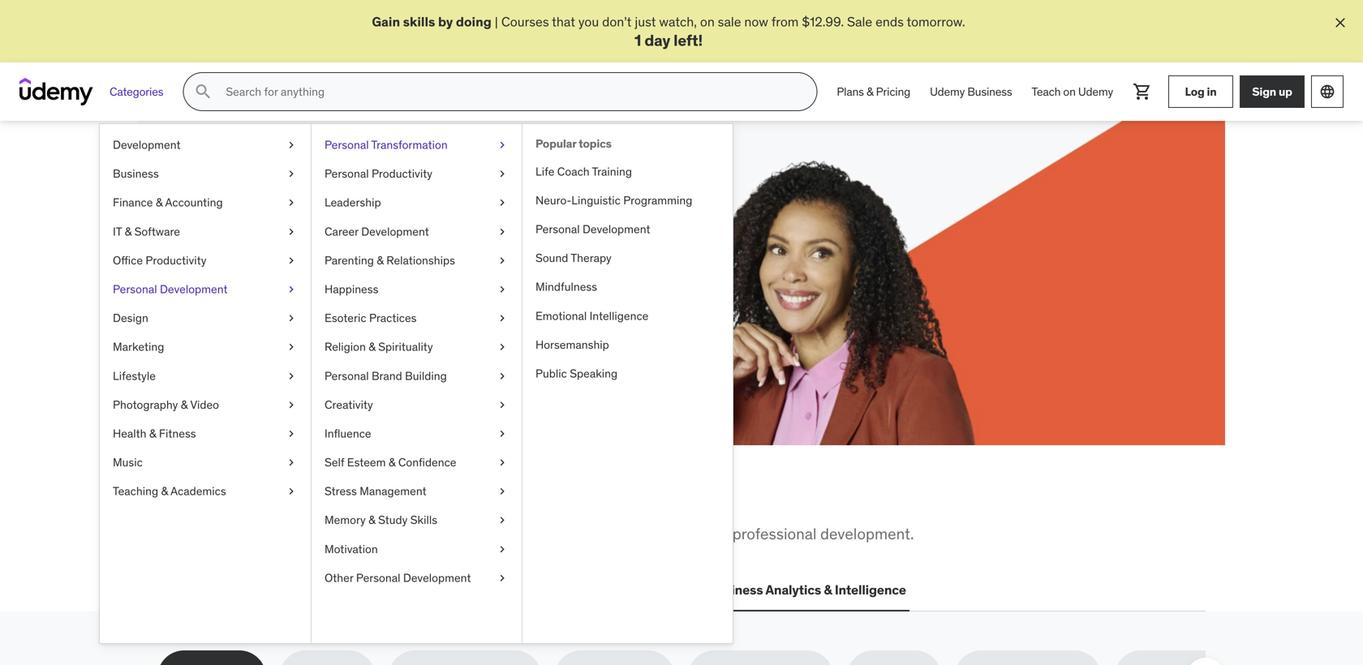 Task type: locate. For each thing, give the bounding box(es) containing it.
creativity link
[[312, 391, 522, 420]]

1 horizontal spatial on
[[1063, 84, 1076, 99]]

ends inside learn, practice, succeed (and save) courses for every skill in your learning journey, starting at $12.99. sale ends tomorrow.
[[304, 282, 332, 299]]

& inside photography & video link
[[181, 398, 188, 412]]

personal down religion
[[325, 369, 369, 383]]

it for it & software
[[113, 224, 122, 239]]

personal development inside personal transformation element
[[536, 222, 650, 237]]

xsmall image for memory & study skills
[[496, 513, 509, 529]]

& right 'analytics'
[[824, 582, 832, 599]]

leadership down "motivation" link
[[407, 582, 474, 599]]

0 vertical spatial in
[[1207, 84, 1217, 99]]

it & software link
[[100, 217, 311, 246]]

1 vertical spatial leadership
[[407, 582, 474, 599]]

it up office
[[113, 224, 122, 239]]

professional
[[733, 524, 817, 544]]

gain skills by doing | courses that you don't just watch, on sale now from $12.99. sale ends tomorrow. 1 day left!
[[372, 13, 965, 50]]

1 vertical spatial in
[[346, 264, 356, 281]]

day
[[645, 30, 670, 50]]

public speaking link
[[523, 360, 733, 388]]

0 horizontal spatial in
[[346, 264, 356, 281]]

leadership for leadership link
[[325, 195, 381, 210]]

it inside button
[[291, 582, 302, 599]]

& inside religion & spirituality link
[[369, 340, 376, 355]]

xsmall image inside 'lifestyle' link
[[285, 368, 298, 384]]

plans
[[837, 84, 864, 99]]

sound therapy link
[[523, 244, 733, 273]]

xsmall image for it & software
[[285, 224, 298, 240]]

catalog
[[518, 524, 569, 544]]

motivation link
[[312, 535, 522, 564]]

0 vertical spatial sale
[[847, 13, 873, 30]]

xsmall image inside leadership link
[[496, 195, 509, 211]]

personal development up 'therapy'
[[536, 222, 650, 237]]

in inside learn, practice, succeed (and save) courses for every skill in your learning journey, starting at $12.99. sale ends tomorrow.
[[346, 264, 356, 281]]

xsmall image inside esoteric practices 'link'
[[496, 311, 509, 327]]

1 vertical spatial personal development
[[113, 282, 228, 297]]

xsmall image inside personal transformation link
[[496, 137, 509, 153]]

1 horizontal spatial business
[[708, 582, 763, 599]]

udemy right pricing
[[930, 84, 965, 99]]

learn, practice, succeed (and save) courses for every skill in your learning journey, starting at $12.99. sale ends tomorrow.
[[216, 192, 531, 299]]

your
[[359, 264, 384, 281]]

xsmall image inside religion & spirituality link
[[496, 339, 509, 355]]

parenting & relationships
[[325, 253, 455, 268]]

our
[[492, 524, 514, 544]]

1 vertical spatial courses
[[216, 264, 264, 281]]

personal development for top personal development link
[[536, 222, 650, 237]]

& right plans
[[867, 84, 873, 99]]

courses for doing
[[501, 13, 549, 30]]

courses inside gain skills by doing | courses that you don't just watch, on sale now from $12.99. sale ends tomorrow. 1 day left!
[[501, 13, 549, 30]]

xsmall image inside it & software link
[[285, 224, 298, 240]]

1 vertical spatial business
[[113, 167, 159, 181]]

1 horizontal spatial leadership
[[407, 582, 474, 599]]

1 horizontal spatial productivity
[[372, 167, 433, 181]]

xsmall image inside design link
[[285, 311, 298, 327]]

0 horizontal spatial you
[[320, 484, 367, 517]]

0 vertical spatial you
[[578, 13, 599, 30]]

1 vertical spatial ends
[[304, 282, 332, 299]]

0 vertical spatial it
[[113, 224, 122, 239]]

xsmall image inside personal development link
[[285, 282, 298, 298]]

0 vertical spatial on
[[700, 13, 715, 30]]

1 horizontal spatial intelligence
[[835, 582, 906, 599]]

0 vertical spatial ends
[[876, 13, 904, 30]]

leadership
[[325, 195, 381, 210], [407, 582, 474, 599]]

2 horizontal spatial business
[[968, 84, 1012, 99]]

xsmall image for esoteric practices
[[496, 311, 509, 327]]

development link
[[100, 131, 311, 160]]

1 vertical spatial you
[[320, 484, 367, 517]]

sign
[[1252, 84, 1277, 99]]

you
[[578, 13, 599, 30], [320, 484, 367, 517]]

1 udemy from the left
[[930, 84, 965, 99]]

religion
[[325, 340, 366, 355]]

design
[[113, 311, 148, 326]]

0 vertical spatial skills
[[403, 13, 435, 30]]

Search for anything text field
[[223, 78, 797, 106]]

life coach training link
[[523, 157, 733, 186]]

0 horizontal spatial udemy
[[930, 84, 965, 99]]

finance & accounting link
[[100, 189, 311, 217]]

place
[[519, 484, 587, 517]]

productivity down transformation
[[372, 167, 433, 181]]

xsmall image inside career development link
[[496, 224, 509, 240]]

$12.99. right from
[[802, 13, 844, 30]]

0 horizontal spatial ends
[[304, 282, 332, 299]]

& inside finance & accounting "link"
[[156, 195, 163, 210]]

& right teaching
[[161, 484, 168, 499]]

sale
[[847, 13, 873, 30], [276, 282, 301, 299]]

xsmall image inside personal productivity link
[[496, 166, 509, 182]]

at
[[216, 282, 227, 299]]

& left study
[[369, 513, 375, 528]]

personal inside "link"
[[325, 369, 369, 383]]

1 horizontal spatial $12.99.
[[802, 13, 844, 30]]

& inside the parenting & relationships link
[[377, 253, 384, 268]]

personal down neuro-
[[536, 222, 580, 237]]

udemy image
[[19, 78, 93, 106]]

productivity
[[372, 167, 433, 181], [146, 253, 206, 268]]

ends for |
[[876, 13, 904, 30]]

ends for save)
[[304, 282, 332, 299]]

xsmall image for leadership
[[496, 195, 509, 211]]

personal up practice, on the left
[[325, 167, 369, 181]]

0 vertical spatial tomorrow.
[[907, 13, 965, 30]]

0 horizontal spatial business
[[113, 167, 159, 181]]

& inside it & software link
[[125, 224, 132, 239]]

emotional intelligence link
[[523, 302, 733, 331]]

0 horizontal spatial productivity
[[146, 253, 206, 268]]

& inside the plans & pricing link
[[867, 84, 873, 99]]

courses right |
[[501, 13, 549, 30]]

sign up link
[[1240, 76, 1305, 108]]

gain
[[372, 13, 400, 30]]

skills inside gain skills by doing | courses that you don't just watch, on sale now from $12.99. sale ends tomorrow. 1 day left!
[[403, 13, 435, 30]]

xsmall image for happiness
[[496, 282, 509, 298]]

$12.99. inside learn, practice, succeed (and save) courses for every skill in your learning journey, starting at $12.99. sale ends tomorrow.
[[230, 282, 273, 299]]

sale up plans
[[847, 13, 873, 30]]

accounting
[[165, 195, 223, 210]]

xsmall image inside music link
[[285, 455, 298, 471]]

supports
[[573, 524, 634, 544]]

lifestyle link
[[100, 362, 311, 391]]

xsmall image inside happiness link
[[496, 282, 509, 298]]

business left teach
[[968, 84, 1012, 99]]

& for teaching & academics
[[161, 484, 168, 499]]

xsmall image inside influence 'link'
[[496, 426, 509, 442]]

1 vertical spatial skills
[[246, 484, 316, 517]]

1 vertical spatial it
[[291, 582, 302, 599]]

courses up the at
[[216, 264, 264, 281]]

mindfulness
[[536, 280, 597, 294]]

0 vertical spatial personal development link
[[523, 215, 733, 244]]

& up office
[[125, 224, 132, 239]]

2 vertical spatial skills
[[321, 524, 356, 544]]

office productivity link
[[100, 246, 311, 275]]

xsmall image inside memory & study skills link
[[496, 513, 509, 529]]

1 horizontal spatial courses
[[501, 13, 549, 30]]

intelligence down mindfulness link
[[590, 309, 649, 323]]

skills left to
[[321, 524, 356, 544]]

ends down skill
[[304, 282, 332, 299]]

personal
[[325, 138, 369, 152], [325, 167, 369, 181], [536, 222, 580, 237], [113, 282, 157, 297], [325, 369, 369, 383], [356, 571, 400, 586]]

development up parenting & relationships
[[361, 224, 429, 239]]

& right religion
[[369, 340, 376, 355]]

& for parenting & relationships
[[377, 253, 384, 268]]

every
[[286, 264, 317, 281]]

on right teach
[[1063, 84, 1076, 99]]

ends inside gain skills by doing | courses that you don't just watch, on sale now from $12.99. sale ends tomorrow. 1 day left!
[[876, 13, 904, 30]]

2 vertical spatial business
[[708, 582, 763, 599]]

xsmall image inside personal brand building "link"
[[496, 368, 509, 384]]

1 horizontal spatial in
[[438, 484, 463, 517]]

0 vertical spatial personal development
[[536, 222, 650, 237]]

career development
[[325, 224, 429, 239]]

xsmall image inside stress management link
[[496, 484, 509, 500]]

pricing
[[876, 84, 911, 99]]

memory & study skills link
[[312, 506, 522, 535]]

$12.99. for |
[[802, 13, 844, 30]]

all
[[157, 484, 195, 517]]

personal productivity
[[325, 167, 433, 181]]

development down neuro-linguistic programming
[[583, 222, 650, 237]]

tomorrow. inside gain skills by doing | courses that you don't just watch, on sale now from $12.99. sale ends tomorrow. 1 day left!
[[907, 13, 965, 30]]

office productivity
[[113, 253, 206, 268]]

you right that
[[578, 13, 599, 30]]

productivity down the software
[[146, 253, 206, 268]]

career
[[325, 224, 359, 239]]

$12.99. inside gain skills by doing | courses that you don't just watch, on sale now from $12.99. sale ends tomorrow. 1 day left!
[[802, 13, 844, 30]]

leadership up career
[[325, 195, 381, 210]]

tomorrow. down your
[[335, 282, 394, 299]]

$12.99. down for
[[230, 282, 273, 299]]

skills left by
[[403, 13, 435, 30]]

0 horizontal spatial $12.99.
[[230, 282, 273, 299]]

0 vertical spatial intelligence
[[590, 309, 649, 323]]

& left video
[[181, 398, 188, 412]]

personal right other
[[356, 571, 400, 586]]

on inside gain skills by doing | courses that you don't just watch, on sale now from $12.99. sale ends tomorrow. 1 day left!
[[700, 13, 715, 30]]

personal development down the office productivity at left top
[[113, 282, 228, 297]]

on left sale
[[700, 13, 715, 30]]

0 horizontal spatial on
[[700, 13, 715, 30]]

sale down every
[[276, 282, 301, 299]]

1 horizontal spatial it
[[291, 582, 302, 599]]

popular topics
[[536, 136, 612, 151]]

& inside 'teaching & academics' link
[[161, 484, 168, 499]]

& inside "business analytics & intelligence" button
[[824, 582, 832, 599]]

xsmall image inside other personal development link
[[496, 571, 509, 586]]

business left 'analytics'
[[708, 582, 763, 599]]

& inside 'health & fitness' link
[[149, 427, 156, 441]]

personal transformation element
[[522, 124, 733, 644]]

development down office productivity link
[[160, 282, 228, 297]]

0 vertical spatial productivity
[[372, 167, 433, 181]]

emotional intelligence
[[536, 309, 649, 323]]

tomorrow.
[[907, 13, 965, 30], [335, 282, 394, 299]]

development
[[113, 138, 181, 152], [583, 222, 650, 237], [361, 224, 429, 239], [160, 282, 228, 297], [403, 571, 471, 586]]

xsmall image inside photography & video link
[[285, 397, 298, 413]]

sale inside learn, practice, succeed (and save) courses for every skill in your learning journey, starting at $12.99. sale ends tomorrow.
[[276, 282, 301, 299]]

sound therapy
[[536, 251, 612, 266]]

xsmall image inside marketing link
[[285, 339, 298, 355]]

xsmall image for religion & spirituality
[[496, 339, 509, 355]]

intelligence inside personal transformation element
[[590, 309, 649, 323]]

business inside button
[[708, 582, 763, 599]]

1 vertical spatial productivity
[[146, 253, 206, 268]]

& down career development
[[377, 253, 384, 268]]

1 horizontal spatial you
[[578, 13, 599, 30]]

xsmall image inside self esteem & confidence link
[[496, 455, 509, 471]]

in
[[1207, 84, 1217, 99], [346, 264, 356, 281], [438, 484, 463, 517]]

2 vertical spatial in
[[438, 484, 463, 517]]

linguistic
[[572, 193, 621, 208]]

xsmall image for lifestyle
[[285, 368, 298, 384]]

xsmall image inside "motivation" link
[[496, 542, 509, 558]]

in up happiness
[[346, 264, 356, 281]]

submit search image
[[193, 82, 213, 102]]

personal transformation
[[325, 138, 448, 152]]

personal development link down the office productivity at left top
[[100, 275, 311, 304]]

1 horizontal spatial ends
[[876, 13, 904, 30]]

in inside all the skills you need in one place from critical workplace skills to technical topics, our catalog supports well-rounded professional development.
[[438, 484, 463, 517]]

one
[[468, 484, 514, 517]]

1 horizontal spatial udemy
[[1078, 84, 1113, 99]]

xsmall image for personal brand building
[[496, 368, 509, 384]]

design link
[[100, 304, 311, 333]]

you down the self
[[320, 484, 367, 517]]

0 horizontal spatial personal development
[[113, 282, 228, 297]]

xsmall image for finance & accounting
[[285, 195, 298, 211]]

& inside memory & study skills link
[[369, 513, 375, 528]]

0 vertical spatial $12.99.
[[802, 13, 844, 30]]

from
[[772, 13, 799, 30]]

intelligence down development.
[[835, 582, 906, 599]]

tomorrow. up udemy business
[[907, 13, 965, 30]]

tomorrow. inside learn, practice, succeed (and save) courses for every skill in your learning journey, starting at $12.99. sale ends tomorrow.
[[335, 282, 394, 299]]

0 horizontal spatial leadership
[[325, 195, 381, 210]]

2 horizontal spatial skills
[[403, 13, 435, 30]]

xsmall image for design
[[285, 311, 298, 327]]

in right log
[[1207, 84, 1217, 99]]

1 vertical spatial personal development link
[[100, 275, 311, 304]]

development down the categories dropdown button
[[113, 138, 181, 152]]

public speaking
[[536, 367, 618, 381]]

xsmall image inside creativity link
[[496, 397, 509, 413]]

video
[[190, 398, 219, 412]]

0 horizontal spatial intelligence
[[590, 309, 649, 323]]

& for finance & accounting
[[156, 195, 163, 210]]

photography & video link
[[100, 391, 311, 420]]

0 horizontal spatial it
[[113, 224, 122, 239]]

xsmall image for parenting & relationships
[[496, 253, 509, 269]]

esoteric practices
[[325, 311, 417, 326]]

1 horizontal spatial sale
[[847, 13, 873, 30]]

xsmall image
[[496, 195, 509, 211], [496, 224, 509, 240], [496, 253, 509, 269], [285, 311, 298, 327], [496, 311, 509, 327], [496, 339, 509, 355], [285, 368, 298, 384], [496, 397, 509, 413], [496, 426, 509, 442], [496, 455, 509, 471], [496, 484, 509, 500], [496, 542, 509, 558], [496, 571, 509, 586]]

ends up pricing
[[876, 13, 904, 30]]

1 horizontal spatial tomorrow.
[[907, 13, 965, 30]]

business up finance
[[113, 167, 159, 181]]

it certifications button
[[288, 571, 391, 610]]

happiness
[[325, 282, 378, 297]]

sale inside gain skills by doing | courses that you don't just watch, on sale now from $12.99. sale ends tomorrow. 1 day left!
[[847, 13, 873, 30]]

2 udemy from the left
[[1078, 84, 1113, 99]]

programming
[[623, 193, 692, 208]]

1 horizontal spatial skills
[[321, 524, 356, 544]]

1 vertical spatial $12.99.
[[230, 282, 273, 299]]

log
[[1185, 84, 1205, 99]]

1 horizontal spatial personal development link
[[523, 215, 733, 244]]

0 horizontal spatial sale
[[276, 282, 301, 299]]

xsmall image inside development link
[[285, 137, 298, 153]]

courses
[[501, 13, 549, 30], [216, 264, 264, 281]]

1 vertical spatial on
[[1063, 84, 1076, 99]]

personal development link down neuro-linguistic programming
[[523, 215, 733, 244]]

xsmall image
[[285, 137, 298, 153], [496, 137, 509, 153], [285, 166, 298, 182], [496, 166, 509, 182], [285, 195, 298, 211], [285, 224, 298, 240], [285, 253, 298, 269], [285, 282, 298, 298], [496, 282, 509, 298], [285, 339, 298, 355], [496, 368, 509, 384], [285, 397, 298, 413], [285, 426, 298, 442], [285, 455, 298, 471], [285, 484, 298, 500], [496, 513, 509, 529]]

& right the health
[[149, 427, 156, 441]]

1 vertical spatial intelligence
[[835, 582, 906, 599]]

1 horizontal spatial personal development
[[536, 222, 650, 237]]

udemy left shopping cart with 0 items icon
[[1078, 84, 1113, 99]]

personal up design
[[113, 282, 157, 297]]

xsmall image inside business link
[[285, 166, 298, 182]]

parenting & relationships link
[[312, 246, 522, 275]]

1 vertical spatial tomorrow.
[[335, 282, 394, 299]]

xsmall image for self esteem & confidence
[[496, 455, 509, 471]]

tomorrow. for save)
[[335, 282, 394, 299]]

& right finance
[[156, 195, 163, 210]]

xsmall image inside the parenting & relationships link
[[496, 253, 509, 269]]

0 horizontal spatial courses
[[216, 264, 264, 281]]

xsmall image inside 'health & fitness' link
[[285, 426, 298, 442]]

0 vertical spatial leadership
[[325, 195, 381, 210]]

0 vertical spatial courses
[[501, 13, 549, 30]]

personal development
[[536, 222, 650, 237], [113, 282, 228, 297]]

0 horizontal spatial personal development link
[[100, 275, 311, 304]]

choose a language image
[[1319, 84, 1336, 100]]

1 vertical spatial sale
[[276, 282, 301, 299]]

data science button
[[490, 571, 576, 610]]

xsmall image for marketing
[[285, 339, 298, 355]]

health & fitness link
[[100, 420, 311, 449]]

& right 'esteem'
[[389, 455, 396, 470]]

xsmall image inside office productivity link
[[285, 253, 298, 269]]

in right skills
[[438, 484, 463, 517]]

courses inside learn, practice, succeed (and save) courses for every skill in your learning journey, starting at $12.99. sale ends tomorrow.
[[216, 264, 264, 281]]

leadership inside button
[[407, 582, 474, 599]]

skills up workplace in the bottom left of the page
[[246, 484, 316, 517]]

you inside all the skills you need in one place from critical workplace skills to technical topics, our catalog supports well-rounded professional development.
[[320, 484, 367, 517]]

it left other
[[291, 582, 302, 599]]

skills
[[410, 513, 437, 528]]

0 horizontal spatial tomorrow.
[[335, 282, 394, 299]]

2 horizontal spatial in
[[1207, 84, 1217, 99]]

xsmall image inside 'teaching & academics' link
[[285, 484, 298, 500]]

xsmall image inside finance & accounting "link"
[[285, 195, 298, 211]]

intelligence
[[590, 309, 649, 323], [835, 582, 906, 599]]

xsmall image for development
[[285, 137, 298, 153]]

topics,
[[443, 524, 488, 544]]



Task type: vqa. For each thing, say whether or not it's contained in the screenshot.
bottom more
no



Task type: describe. For each thing, give the bounding box(es) containing it.
transformation
[[371, 138, 448, 152]]

business link
[[100, 160, 311, 189]]

emotional
[[536, 309, 587, 323]]

xsmall image for personal transformation
[[496, 137, 509, 153]]

& for religion & spirituality
[[369, 340, 376, 355]]

stress
[[325, 484, 357, 499]]

business for business analytics & intelligence
[[708, 582, 763, 599]]

happiness link
[[312, 275, 522, 304]]

categories button
[[100, 72, 173, 111]]

horsemanship
[[536, 338, 609, 352]]

xsmall image for career development
[[496, 224, 509, 240]]

business analytics & intelligence
[[708, 582, 906, 599]]

watch,
[[659, 13, 697, 30]]

neuro-linguistic programming link
[[523, 186, 733, 215]]

music link
[[100, 449, 311, 477]]

$12.99. for save)
[[230, 282, 273, 299]]

self
[[325, 455, 344, 470]]

sign up
[[1252, 84, 1293, 99]]

learning
[[388, 264, 435, 281]]

development.
[[820, 524, 914, 544]]

& for memory & study skills
[[369, 513, 375, 528]]

xsmall image for personal productivity
[[496, 166, 509, 182]]

data science
[[494, 582, 573, 599]]

critical
[[197, 524, 243, 544]]

health
[[113, 427, 147, 441]]

memory
[[325, 513, 366, 528]]

log in
[[1185, 84, 1217, 99]]

for
[[267, 264, 283, 281]]

study
[[378, 513, 408, 528]]

leadership link
[[312, 189, 522, 217]]

xsmall image for personal development
[[285, 282, 298, 298]]

personal brand building
[[325, 369, 447, 383]]

(and
[[216, 224, 272, 258]]

xsmall image for health & fitness
[[285, 426, 298, 442]]

xsmall image for office productivity
[[285, 253, 298, 269]]

xsmall image for stress management
[[496, 484, 509, 500]]

& for health & fitness
[[149, 427, 156, 441]]

stress management link
[[312, 477, 522, 506]]

& for it & software
[[125, 224, 132, 239]]

& for photography & video
[[181, 398, 188, 412]]

0 vertical spatial business
[[968, 84, 1012, 99]]

plans & pricing
[[837, 84, 911, 99]]

courses for (and
[[216, 264, 264, 281]]

public
[[536, 367, 567, 381]]

personal brand building link
[[312, 362, 522, 391]]

health & fitness
[[113, 427, 196, 441]]

it certifications
[[291, 582, 387, 599]]

popular
[[536, 136, 576, 151]]

xsmall image for photography & video
[[285, 397, 298, 413]]

intelligence inside button
[[835, 582, 906, 599]]

by
[[438, 13, 453, 30]]

workplace
[[247, 524, 317, 544]]

udemy inside 'link'
[[1078, 84, 1113, 99]]

sound
[[536, 251, 568, 266]]

marketing link
[[100, 333, 311, 362]]

business for business
[[113, 167, 159, 181]]

it for it certifications
[[291, 582, 302, 599]]

self esteem & confidence link
[[312, 449, 522, 477]]

close image
[[1332, 15, 1349, 31]]

productivity for office productivity
[[146, 253, 206, 268]]

save)
[[277, 224, 342, 258]]

shopping cart with 0 items image
[[1133, 82, 1152, 102]]

religion & spirituality link
[[312, 333, 522, 362]]

personal up personal productivity
[[325, 138, 369, 152]]

udemy business link
[[920, 72, 1022, 111]]

creativity
[[325, 398, 373, 412]]

finance & accounting
[[113, 195, 223, 210]]

topics
[[579, 136, 612, 151]]

& for plans & pricing
[[867, 84, 873, 99]]

career development link
[[312, 217, 522, 246]]

xsmall image for creativity
[[496, 397, 509, 413]]

other personal development
[[325, 571, 471, 586]]

neuro-linguistic programming
[[536, 193, 692, 208]]

sale for |
[[847, 13, 873, 30]]

marketing
[[113, 340, 164, 355]]

personal development for the bottommost personal development link
[[113, 282, 228, 297]]

need
[[371, 484, 433, 517]]

to
[[359, 524, 373, 544]]

esoteric
[[325, 311, 366, 326]]

esoteric practices link
[[312, 304, 522, 333]]

xsmall image for influence
[[496, 426, 509, 442]]

doing
[[456, 13, 492, 30]]

parenting
[[325, 253, 374, 268]]

development inside personal transformation element
[[583, 222, 650, 237]]

& inside self esteem & confidence link
[[389, 455, 396, 470]]

starting
[[486, 264, 531, 281]]

xsmall image for other personal development
[[496, 571, 509, 586]]

up
[[1279, 84, 1293, 99]]

self esteem & confidence
[[325, 455, 456, 470]]

therapy
[[571, 251, 612, 266]]

photography & video
[[113, 398, 219, 412]]

fitness
[[159, 427, 196, 441]]

influence
[[325, 427, 371, 441]]

now
[[744, 13, 768, 30]]

plans & pricing link
[[827, 72, 920, 111]]

xsmall image for business
[[285, 166, 298, 182]]

the
[[200, 484, 241, 517]]

don't
[[602, 13, 632, 30]]

development down "motivation" link
[[403, 571, 471, 586]]

memory & study skills
[[325, 513, 437, 528]]

rounded
[[671, 524, 729, 544]]

practice,
[[305, 192, 415, 225]]

journey,
[[438, 264, 483, 281]]

you inside gain skills by doing | courses that you don't just watch, on sale now from $12.99. sale ends tomorrow. 1 day left!
[[578, 13, 599, 30]]

udemy business
[[930, 84, 1012, 99]]

0 horizontal spatial skills
[[246, 484, 316, 517]]

sale for save)
[[276, 282, 301, 299]]

log in link
[[1169, 76, 1233, 108]]

on inside 'link'
[[1063, 84, 1076, 99]]

building
[[405, 369, 447, 383]]

xsmall image for music
[[285, 455, 298, 471]]

productivity for personal productivity
[[372, 167, 433, 181]]

management
[[360, 484, 427, 499]]

xsmall image for teaching & academics
[[285, 484, 298, 500]]

that
[[552, 13, 575, 30]]

xsmall image for motivation
[[496, 542, 509, 558]]

technical
[[377, 524, 439, 544]]

confidence
[[398, 455, 456, 470]]

leadership for leadership button
[[407, 582, 474, 599]]

tomorrow. for |
[[907, 13, 965, 30]]

teach
[[1032, 84, 1061, 99]]

teach on udemy
[[1032, 84, 1113, 99]]

influence link
[[312, 420, 522, 449]]



